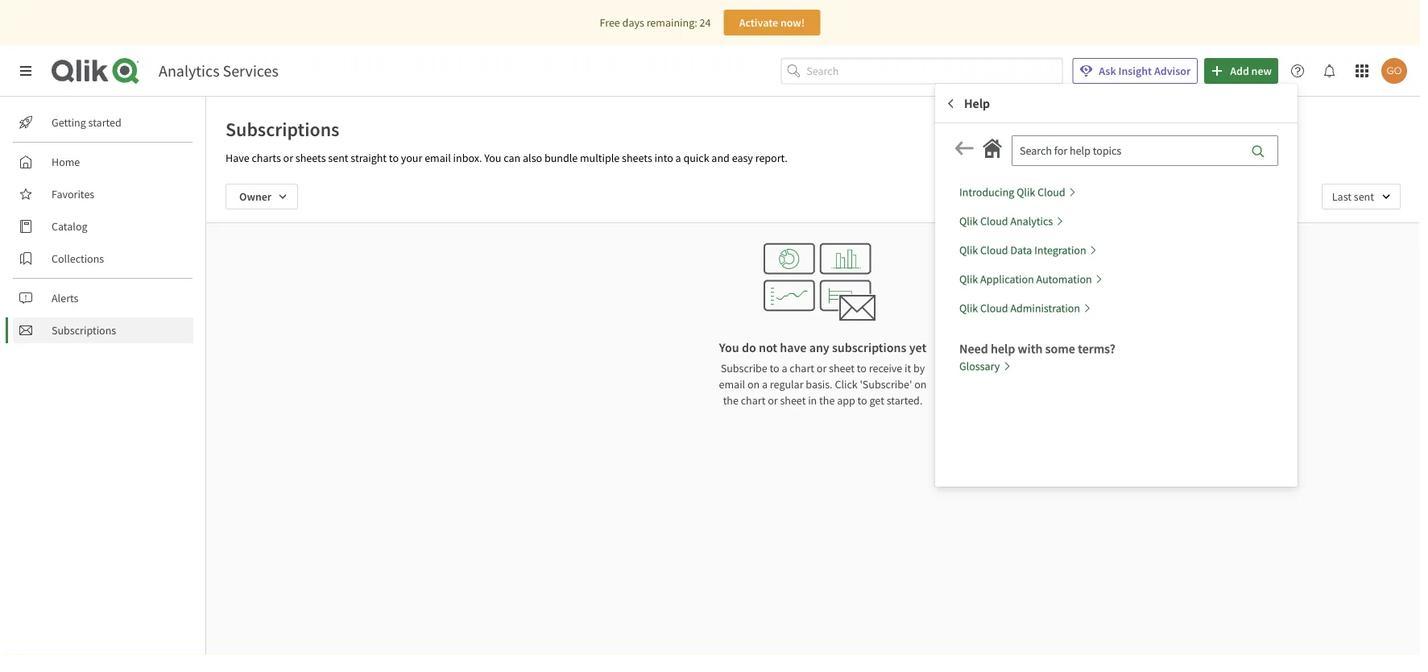 Task type: describe. For each thing, give the bounding box(es) containing it.
catalog
[[52, 219, 87, 234]]

have
[[226, 151, 249, 165]]

now!
[[781, 15, 805, 30]]

can
[[504, 151, 521, 165]]

last
[[1333, 189, 1352, 204]]

navigation pane element
[[0, 103, 205, 350]]

you do not have any subscriptions yet subscribe to a chart or sheet to receive it by email on a regular basis. click 'subscribe' on the chart or sheet in the app to get started.
[[719, 339, 927, 408]]

owner
[[239, 189, 272, 204]]

Search text field
[[807, 58, 1063, 84]]

regular
[[770, 377, 804, 392]]

add new button
[[1205, 58, 1279, 84]]

have charts or sheets sent straight to your email inbox. you can also bundle multiple sheets into a quick and easy report.
[[226, 151, 788, 165]]

last sent
[[1333, 189, 1375, 204]]

1 on from the left
[[748, 377, 760, 392]]

you inside you do not have any subscriptions yet subscribe to a chart or sheet to receive it by email on a regular basis. click 'subscribe' on the chart or sheet in the app to get started.
[[719, 339, 739, 355]]

1 sheets from the left
[[296, 151, 326, 165]]

straight
[[351, 151, 387, 165]]

receive
[[869, 361, 903, 375]]

free days remaining: 24
[[600, 15, 711, 30]]

services
[[223, 61, 279, 81]]

also
[[523, 151, 542, 165]]

0 horizontal spatial or
[[283, 151, 293, 165]]

bundle
[[545, 151, 578, 165]]

add
[[1231, 64, 1250, 78]]

report.
[[756, 151, 788, 165]]

activate now! link
[[724, 10, 821, 35]]

0 horizontal spatial you
[[484, 151, 502, 165]]

add new
[[1231, 64, 1272, 78]]

into
[[655, 151, 673, 165]]

0 vertical spatial a
[[676, 151, 681, 165]]

charts
[[252, 151, 281, 165]]

favorites
[[52, 187, 94, 201]]

2 vertical spatial or
[[768, 393, 778, 408]]

by
[[914, 361, 925, 375]]

collections link
[[13, 246, 193, 272]]

sent inside 'field'
[[1354, 189, 1375, 204]]

remaining:
[[647, 15, 698, 30]]

days
[[623, 15, 644, 30]]

and
[[712, 151, 730, 165]]

1 vertical spatial chart
[[741, 393, 766, 408]]

ask insight advisor button
[[1073, 58, 1198, 84]]

insight
[[1119, 64, 1152, 78]]

collections
[[52, 251, 104, 266]]

filters region
[[206, 171, 1421, 222]]

2 sheets from the left
[[622, 151, 652, 165]]

do
[[742, 339, 756, 355]]

help
[[964, 95, 990, 111]]

activate
[[739, 15, 778, 30]]

1 vertical spatial sheet
[[780, 393, 806, 408]]

2 the from the left
[[820, 393, 835, 408]]

2 vertical spatial a
[[762, 377, 768, 392]]

basis.
[[806, 377, 833, 392]]

getting started link
[[13, 110, 193, 135]]

app
[[837, 393, 856, 408]]

your
[[401, 151, 422, 165]]

home
[[52, 155, 80, 169]]

quick
[[684, 151, 710, 165]]

free
[[600, 15, 620, 30]]



Task type: vqa. For each thing, say whether or not it's contained in the screenshot.
Last sent image
no



Task type: locate. For each thing, give the bounding box(es) containing it.
or right charts
[[283, 151, 293, 165]]

1 horizontal spatial or
[[768, 393, 778, 408]]

help group
[[935, 84, 1298, 487]]

the right in
[[820, 393, 835, 408]]

activate now!
[[739, 15, 805, 30]]

sent
[[328, 151, 349, 165], [1354, 189, 1375, 204]]

0 horizontal spatial chart
[[741, 393, 766, 408]]

subscriptions link
[[13, 317, 193, 343]]

or down the regular
[[768, 393, 778, 408]]

24
[[700, 15, 711, 30]]

email down subscribe
[[719, 377, 745, 392]]

searchbar element
[[781, 58, 1063, 84]]

the down subscribe
[[723, 393, 739, 408]]

the
[[723, 393, 739, 408], [820, 393, 835, 408]]

1 vertical spatial or
[[817, 361, 827, 375]]

1 horizontal spatial sheet
[[829, 361, 855, 375]]

subscriptions
[[226, 117, 340, 141], [52, 323, 116, 338]]

1 horizontal spatial on
[[915, 377, 927, 392]]

favorites link
[[13, 181, 193, 207]]

0 vertical spatial or
[[283, 151, 293, 165]]

new
[[1252, 64, 1272, 78]]

2 on from the left
[[915, 377, 927, 392]]

you left do
[[719, 339, 739, 355]]

owner button
[[226, 184, 298, 209]]

it
[[905, 361, 912, 375]]

a left the regular
[[762, 377, 768, 392]]

1 vertical spatial sent
[[1354, 189, 1375, 204]]

a
[[676, 151, 681, 165], [782, 361, 788, 375], [762, 377, 768, 392]]

0 vertical spatial sent
[[328, 151, 349, 165]]

1 horizontal spatial sheets
[[622, 151, 652, 165]]

have
[[780, 339, 807, 355]]

multiple
[[580, 151, 620, 165]]

you left can
[[484, 151, 502, 165]]

inbox.
[[453, 151, 482, 165]]

0 vertical spatial chart
[[790, 361, 815, 375]]

yet
[[909, 339, 927, 355]]

started
[[88, 115, 121, 130]]

gary orlando image
[[1382, 58, 1408, 84]]

sheets right charts
[[296, 151, 326, 165]]

advisor
[[1155, 64, 1191, 78]]

subscriptions
[[832, 339, 907, 355]]

0 horizontal spatial on
[[748, 377, 760, 392]]

0 horizontal spatial the
[[723, 393, 739, 408]]

subscriptions up charts
[[226, 117, 340, 141]]

1 vertical spatial a
[[782, 361, 788, 375]]

1 horizontal spatial a
[[762, 377, 768, 392]]

sheet
[[829, 361, 855, 375], [780, 393, 806, 408]]

easy
[[732, 151, 753, 165]]

1 horizontal spatial you
[[719, 339, 739, 355]]

click
[[835, 377, 858, 392]]

getting
[[52, 115, 86, 130]]

subscriptions inside navigation pane element
[[52, 323, 116, 338]]

sheet up click at the bottom right of the page
[[829, 361, 855, 375]]

to up the regular
[[770, 361, 780, 375]]

analytics services element
[[159, 61, 279, 81]]

2 horizontal spatial or
[[817, 361, 827, 375]]

1 vertical spatial you
[[719, 339, 739, 355]]

sent left "straight"
[[328, 151, 349, 165]]

to left your
[[389, 151, 399, 165]]

0 horizontal spatial email
[[425, 151, 451, 165]]

you
[[484, 151, 502, 165], [719, 339, 739, 355]]

get
[[870, 393, 885, 408]]

1 horizontal spatial subscriptions
[[226, 117, 340, 141]]

0 horizontal spatial a
[[676, 151, 681, 165]]

or
[[283, 151, 293, 165], [817, 361, 827, 375], [768, 393, 778, 408]]

email
[[425, 151, 451, 165], [719, 377, 745, 392]]

1 horizontal spatial sent
[[1354, 189, 1375, 204]]

chart up the regular
[[790, 361, 815, 375]]

on down by
[[915, 377, 927, 392]]

2 horizontal spatial a
[[782, 361, 788, 375]]

started.
[[887, 393, 923, 408]]

1 horizontal spatial chart
[[790, 361, 815, 375]]

1 the from the left
[[723, 393, 739, 408]]

to left get
[[858, 393, 868, 408]]

on
[[748, 377, 760, 392], [915, 377, 927, 392]]

analytics
[[159, 61, 220, 81]]

home link
[[13, 149, 193, 175]]

or up basis.
[[817, 361, 827, 375]]

ask
[[1099, 64, 1117, 78]]

email right your
[[425, 151, 451, 165]]

0 vertical spatial you
[[484, 151, 502, 165]]

'subscribe'
[[860, 377, 912, 392]]

alerts link
[[13, 285, 193, 311]]

sheet down the regular
[[780, 393, 806, 408]]

0 horizontal spatial sent
[[328, 151, 349, 165]]

chart down subscribe
[[741, 393, 766, 408]]

to down subscriptions
[[857, 361, 867, 375]]

a up the regular
[[782, 361, 788, 375]]

sheets left into at the top left
[[622, 151, 652, 165]]

0 vertical spatial email
[[425, 151, 451, 165]]

subscribe
[[721, 361, 768, 375]]

sheets
[[296, 151, 326, 165], [622, 151, 652, 165]]

on down subscribe
[[748, 377, 760, 392]]

0 vertical spatial subscriptions
[[226, 117, 340, 141]]

a right into at the top left
[[676, 151, 681, 165]]

0 horizontal spatial sheet
[[780, 393, 806, 408]]

email inside you do not have any subscriptions yet subscribe to a chart or sheet to receive it by email on a regular basis. click 'subscribe' on the chart or sheet in the app to get started.
[[719, 377, 745, 392]]

to
[[389, 151, 399, 165], [770, 361, 780, 375], [857, 361, 867, 375], [858, 393, 868, 408]]

0 horizontal spatial subscriptions
[[52, 323, 116, 338]]

analytics services
[[159, 61, 279, 81]]

close sidebar menu image
[[19, 64, 32, 77]]

ask insight advisor
[[1099, 64, 1191, 78]]

catalog link
[[13, 214, 193, 239]]

any
[[809, 339, 830, 355]]

1 vertical spatial email
[[719, 377, 745, 392]]

in
[[808, 393, 817, 408]]

1 horizontal spatial the
[[820, 393, 835, 408]]

sent right last
[[1354, 189, 1375, 204]]

0 vertical spatial sheet
[[829, 361, 855, 375]]

1 horizontal spatial email
[[719, 377, 745, 392]]

getting started
[[52, 115, 121, 130]]

alerts
[[52, 291, 79, 305]]

chart
[[790, 361, 815, 375], [741, 393, 766, 408]]

1 vertical spatial subscriptions
[[52, 323, 116, 338]]

not
[[759, 339, 778, 355]]

0 horizontal spatial sheets
[[296, 151, 326, 165]]

Last sent field
[[1322, 184, 1401, 209]]

subscriptions down alerts in the top of the page
[[52, 323, 116, 338]]



